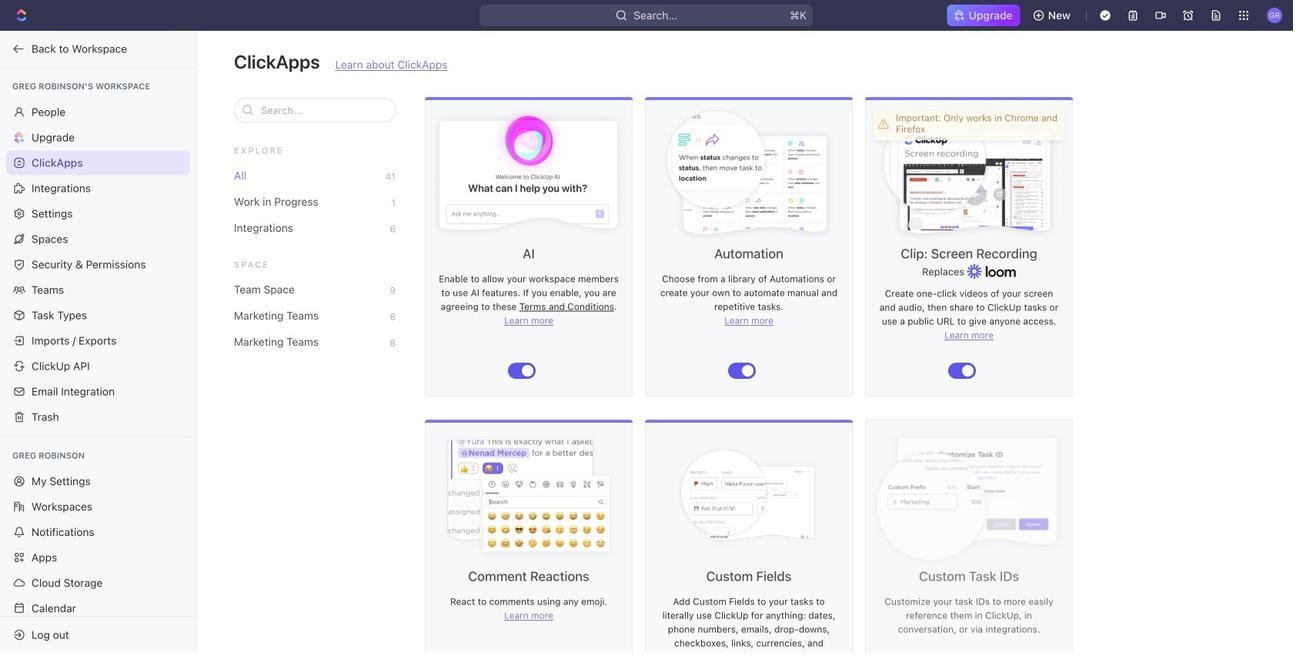 Task type: vqa. For each thing, say whether or not it's contained in the screenshot.
Show Folders's "Show"
no



Task type: locate. For each thing, give the bounding box(es) containing it.
Search... text field
[[261, 99, 387, 122]]



